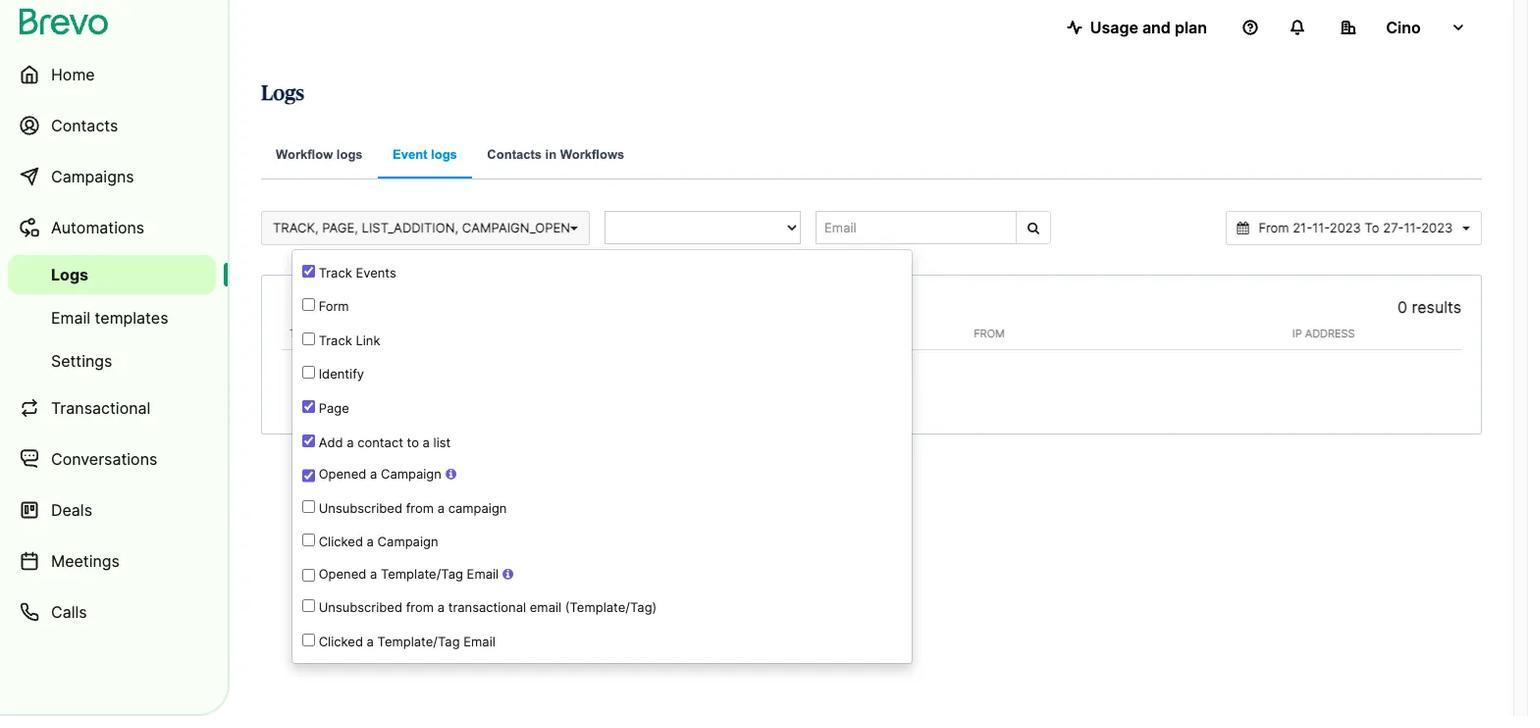 Task type: vqa. For each thing, say whether or not it's contained in the screenshot.
Unsubscribed from a campaign
yes



Task type: locate. For each thing, give the bounding box(es) containing it.
0 vertical spatial contacts
[[51, 116, 118, 136]]

0 vertical spatial email
[[51, 308, 90, 328]]

None text field
[[1253, 219, 1460, 237]]

ip
[[1293, 327, 1303, 340]]

add a contact to a list link
[[293, 425, 912, 459]]

opened inside opened a campaign link
[[319, 467, 367, 482]]

clicked a template/tag email link
[[293, 625, 912, 658]]

usage and plan button
[[1051, 8, 1224, 47]]

from down opened a template/tag email in the left of the page
[[406, 600, 434, 616]]

transactional
[[448, 600, 526, 616]]

search image
[[1028, 222, 1040, 235]]

0 vertical spatial unsubscribed
[[319, 501, 403, 516]]

0 horizontal spatial logs
[[51, 265, 88, 285]]

2 logs from the left
[[431, 147, 457, 162]]

templates
[[95, 308, 168, 328]]

add a contact to a list
[[315, 435, 451, 450]]

template/tag down opened a template/tag email in the left of the page
[[378, 634, 460, 650]]

campaigns
[[51, 167, 134, 187]]

0 vertical spatial track
[[319, 265, 352, 281]]

1 vertical spatial logs
[[51, 265, 88, 285]]

0 vertical spatial template/tag
[[381, 566, 463, 582]]

opened
[[319, 467, 367, 482], [319, 566, 367, 582]]

and
[[1143, 18, 1171, 37]]

0 horizontal spatial contacts
[[51, 116, 118, 136]]

automations link
[[8, 204, 216, 251]]

clicked inside clicked a campaign link
[[319, 534, 363, 550]]

ip address
[[1293, 327, 1356, 340]]

1 vertical spatial contacts
[[487, 147, 542, 162]]

cino
[[1387, 18, 1422, 37]]

logs
[[261, 83, 305, 104], [51, 265, 88, 285]]

type
[[290, 327, 317, 340]]

template/tag
[[381, 566, 463, 582], [378, 634, 460, 650]]

transactional
[[51, 399, 151, 418]]

info circle image
[[503, 568, 514, 581]]

opened a template/tag email link
[[293, 559, 912, 591]]

logs for workflow logs
[[337, 147, 363, 162]]

track up the form
[[319, 265, 352, 281]]

campaign up opened a template/tag email in the left of the page
[[378, 534, 439, 550]]

opened for opened a template/tag email
[[319, 566, 367, 582]]

0 vertical spatial logs
[[261, 83, 305, 104]]

unsubscribed up clicked a campaign on the bottom
[[319, 501, 403, 516]]

unsubscribed for unsubscribed from a transactional email (template/tag)
[[319, 600, 403, 616]]

email
[[530, 600, 562, 616]]

unsubscribed for unsubscribed from a campaign
[[319, 501, 403, 516]]

1 horizontal spatial contacts
[[487, 147, 542, 162]]

logs for event logs
[[431, 147, 457, 162]]

unsubscribed up clicked a template/tag email at the left bottom
[[319, 600, 403, 616]]

template/tag for opened
[[381, 566, 463, 582]]

campaign
[[381, 467, 442, 482], [378, 534, 439, 550]]

email down unsubscribed from a transactional email (template/tag)
[[464, 634, 496, 650]]

campaign down to
[[381, 467, 442, 482]]

from down opened a campaign on the left bottom
[[406, 501, 434, 516]]

email
[[51, 308, 90, 328], [467, 566, 499, 582], [464, 634, 496, 650]]

clicked up opened a template/tag email in the left of the page
[[319, 534, 363, 550]]

logs down automations
[[51, 265, 88, 285]]

1 vertical spatial track
[[319, 333, 352, 349]]

0 vertical spatial campaign
[[381, 467, 442, 482]]

contacts inside "contacts in workflows" link
[[487, 147, 542, 162]]

event logs
[[393, 147, 457, 162]]

track events
[[315, 265, 396, 281]]

email up settings at the left of page
[[51, 308, 90, 328]]

1 vertical spatial campaign
[[378, 534, 439, 550]]

1 logs from the left
[[337, 147, 363, 162]]

settings
[[51, 352, 112, 371]]

contacts left in
[[487, 147, 542, 162]]

2 track from the top
[[319, 333, 352, 349]]

None checkbox
[[302, 367, 315, 380], [302, 401, 315, 413], [302, 435, 315, 447], [302, 469, 315, 484], [302, 534, 315, 547], [302, 634, 315, 647], [302, 367, 315, 380], [302, 401, 315, 413], [302, 435, 315, 447], [302, 469, 315, 484], [302, 534, 315, 547], [302, 634, 315, 647]]

email left info circle icon
[[467, 566, 499, 582]]

track left link
[[319, 333, 352, 349]]

unsubscribed
[[319, 501, 403, 516], [319, 600, 403, 616]]

track
[[319, 265, 352, 281], [319, 333, 352, 349]]

clicked inside clicked a template/tag email link
[[319, 634, 363, 650]]

1 from from the top
[[406, 501, 434, 516]]

2 clicked from the top
[[319, 634, 363, 650]]

unsubscribed from a transactional email (template/tag) link
[[293, 591, 912, 625]]

logs right workflow
[[337, 147, 363, 162]]

usage and plan
[[1091, 18, 1208, 37]]

contacts in workflows link
[[473, 134, 639, 180]]

campaign for opened a campaign
[[381, 467, 442, 482]]

contacts inside contacts 'link'
[[51, 116, 118, 136]]

opened inside opened a template/tag email link
[[319, 566, 367, 582]]

form link
[[293, 289, 912, 323]]

link
[[356, 333, 381, 349]]

1 horizontal spatial logs
[[431, 147, 457, 162]]

1 vertical spatial email
[[467, 566, 499, 582]]

calls link
[[8, 589, 216, 636]]

1 track from the top
[[319, 265, 352, 281]]

logs right event
[[431, 147, 457, 162]]

plan
[[1175, 18, 1208, 37]]

1 unsubscribed from the top
[[319, 501, 403, 516]]

None checkbox
[[302, 265, 315, 278], [302, 299, 315, 312], [302, 333, 315, 346], [302, 501, 315, 513], [302, 568, 315, 584], [302, 600, 315, 613], [302, 265, 315, 278], [302, 299, 315, 312], [302, 333, 315, 346], [302, 501, 315, 513], [302, 568, 315, 584], [302, 600, 315, 613]]

campaign for clicked a campaign
[[378, 534, 439, 550]]

meetings
[[51, 552, 120, 571]]

from
[[406, 501, 434, 516], [406, 600, 434, 616]]

track,
[[273, 220, 319, 236]]

workflow logs link
[[261, 134, 378, 180]]

clicked for clicked a campaign
[[319, 534, 363, 550]]

0 vertical spatial opened
[[319, 467, 367, 482]]

2 from from the top
[[406, 600, 434, 616]]

2 vertical spatial email
[[464, 634, 496, 650]]

form
[[315, 299, 349, 315]]

1 vertical spatial template/tag
[[378, 634, 460, 650]]

home
[[51, 65, 95, 84]]

a
[[347, 435, 354, 450], [423, 435, 430, 450], [370, 467, 377, 482], [438, 501, 445, 516], [367, 534, 374, 550], [370, 566, 377, 582], [438, 600, 445, 616], [367, 634, 374, 650]]

opened down clicked a campaign on the bottom
[[319, 566, 367, 582]]

template/tag for clicked
[[378, 634, 460, 650]]

logs
[[337, 147, 363, 162], [431, 147, 457, 162]]

track events link
[[293, 255, 912, 289]]

campaign_open
[[462, 220, 571, 236]]

address
[[1306, 327, 1356, 340]]

identify link
[[293, 357, 912, 391]]

1 clicked from the top
[[319, 534, 363, 550]]

0 horizontal spatial logs
[[337, 147, 363, 162]]

opened for opened a campaign
[[319, 467, 367, 482]]

contacts up campaigns
[[51, 116, 118, 136]]

(template/tag)
[[565, 600, 657, 616]]

list
[[434, 435, 451, 450]]

conversations link
[[8, 436, 216, 483]]

1 opened from the top
[[319, 467, 367, 482]]

deals link
[[8, 487, 216, 534]]

1 vertical spatial unsubscribed
[[319, 600, 403, 616]]

1 vertical spatial opened
[[319, 566, 367, 582]]

clicked
[[319, 534, 363, 550], [319, 634, 363, 650]]

2 unsubscribed from the top
[[319, 600, 403, 616]]

a right add
[[347, 435, 354, 450]]

opened down add
[[319, 467, 367, 482]]

2 opened from the top
[[319, 566, 367, 582]]

0 vertical spatial from
[[406, 501, 434, 516]]

contacts for contacts in workflows
[[487, 147, 542, 162]]

clicked down opened a template/tag email in the left of the page
[[319, 634, 363, 650]]

conversations
[[51, 450, 157, 469]]

0
[[1398, 297, 1408, 317]]

1 vertical spatial from
[[406, 600, 434, 616]]

contacts for contacts
[[51, 116, 118, 136]]

list_addition,
[[362, 220, 459, 236]]

opened a campaign
[[315, 467, 442, 482]]

contacts link
[[8, 102, 216, 149]]

a left campaign on the bottom left of the page
[[438, 501, 445, 516]]

identify
[[315, 367, 364, 382]]

template/tag down clicked a campaign on the bottom
[[381, 566, 463, 582]]

0 vertical spatial clicked
[[319, 534, 363, 550]]

contacts
[[51, 116, 118, 136], [487, 147, 542, 162]]

0  results
[[1398, 297, 1462, 317]]

a right to
[[423, 435, 430, 450]]

logs up workflow
[[261, 83, 305, 104]]

1 vertical spatial clicked
[[319, 634, 363, 650]]



Task type: describe. For each thing, give the bounding box(es) containing it.
event
[[393, 147, 428, 162]]

meetings link
[[8, 538, 216, 585]]

usage
[[1091, 18, 1139, 37]]

event logs link
[[378, 134, 472, 179]]

clicked for clicked a template/tag email
[[319, 634, 363, 650]]

a down opened a template/tag email in the left of the page
[[367, 634, 374, 650]]

events
[[356, 265, 396, 281]]

page
[[315, 401, 349, 416]]

opened a campaign link
[[293, 459, 912, 491]]

email inside "link"
[[51, 308, 90, 328]]

email for opened a template/tag email
[[467, 566, 499, 582]]

deals
[[51, 501, 92, 520]]

Email search field
[[816, 211, 1017, 245]]

workflow logs
[[276, 147, 363, 162]]

clicked a template/tag email
[[315, 634, 496, 650]]

workflows
[[560, 147, 625, 162]]

info circle image
[[446, 469, 457, 481]]

email templates
[[51, 308, 168, 328]]

email for clicked a template/tag email
[[464, 634, 496, 650]]

page link
[[293, 391, 912, 425]]

calendar image
[[1238, 222, 1250, 235]]

email templates link
[[8, 299, 216, 338]]

transactional link
[[8, 385, 216, 432]]

clicked a campaign link
[[293, 525, 912, 559]]

home link
[[8, 51, 216, 98]]

workflow
[[276, 147, 333, 162]]

unsubscribed from a campaign
[[315, 501, 507, 516]]

a down contact
[[370, 467, 377, 482]]

contacts in workflows
[[487, 147, 625, 162]]

from for campaign
[[406, 501, 434, 516]]

calls
[[51, 603, 87, 623]]

track link
[[315, 333, 381, 349]]

from for transactional
[[406, 600, 434, 616]]

contact
[[358, 435, 403, 450]]

campaigns link
[[8, 153, 216, 200]]

unsubscribed from a campaign link
[[293, 491, 912, 525]]

automations
[[51, 218, 145, 238]]

campaign
[[448, 501, 507, 516]]

a left transactional
[[438, 600, 445, 616]]

add
[[319, 435, 343, 450]]

track for events
[[319, 265, 352, 281]]

clicked a campaign
[[315, 534, 439, 550]]

a down clicked a campaign on the bottom
[[370, 566, 377, 582]]

logs link
[[8, 255, 216, 295]]

track, page, list_addition, campaign_open
[[273, 220, 571, 236]]

track for link
[[319, 333, 352, 349]]

settings link
[[8, 342, 216, 381]]

from
[[974, 327, 1005, 340]]

results
[[1413, 297, 1462, 317]]

track link link
[[293, 323, 912, 357]]

1 horizontal spatial logs
[[261, 83, 305, 104]]

unsubscribed from a transactional email (template/tag)
[[315, 600, 657, 616]]

to
[[407, 435, 419, 450]]

a up opened a template/tag email in the left of the page
[[367, 534, 374, 550]]

in
[[546, 147, 557, 162]]

cino button
[[1326, 8, 1483, 47]]

opened a template/tag email
[[315, 566, 499, 582]]

page,
[[322, 220, 358, 236]]

track, page, list_addition, campaign_open button
[[261, 211, 590, 245]]



